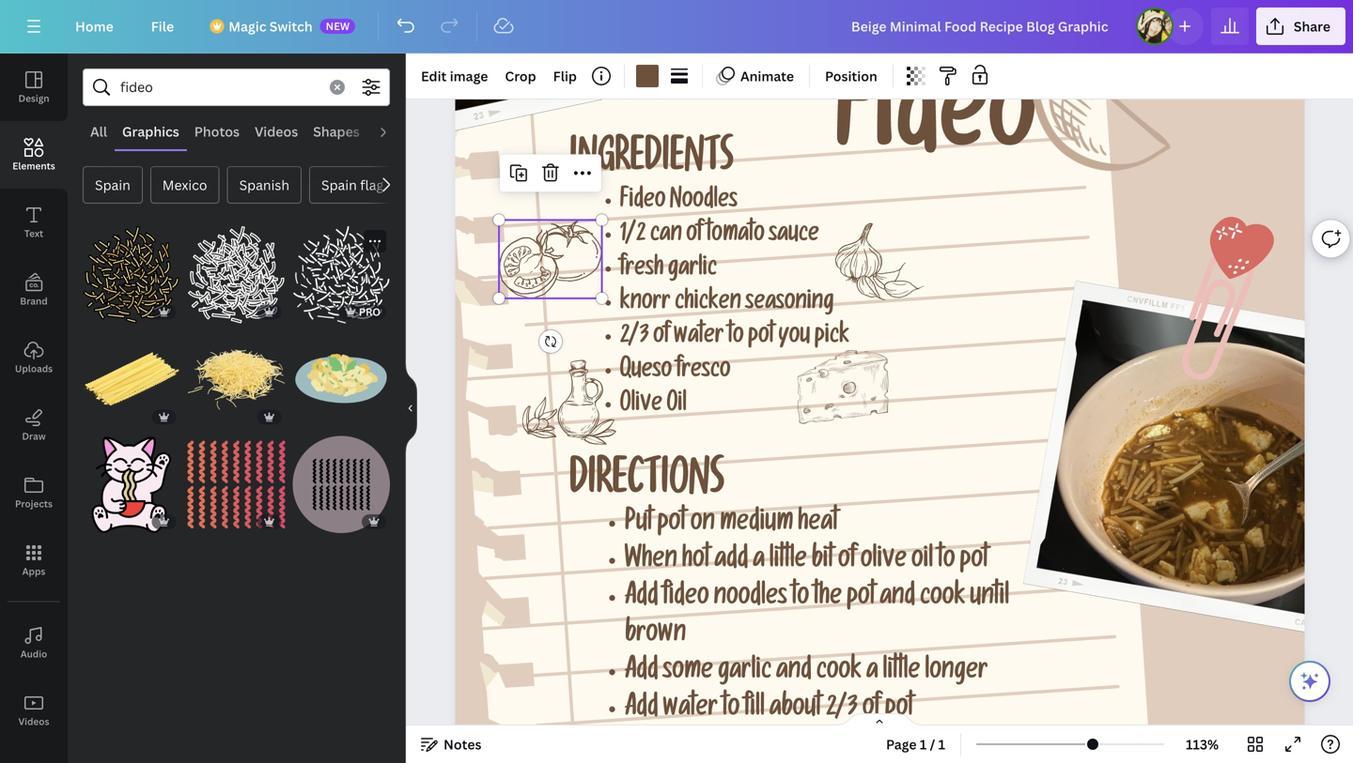 Task type: vqa. For each thing, say whether or not it's contained in the screenshot.
the in
no



Task type: describe. For each thing, give the bounding box(es) containing it.
add for add water to fill about 2/3 of pot
[[625, 698, 658, 725]]

projects
[[15, 498, 53, 511]]

0 horizontal spatial a
[[753, 549, 765, 577]]

notes
[[444, 736, 482, 754]]

medium
[[720, 512, 793, 539]]

pro
[[359, 305, 381, 319]]

113%
[[1186, 736, 1219, 754]]

directions
[[569, 464, 724, 509]]

brand
[[20, 295, 48, 308]]

flip button
[[546, 61, 584, 91]]

about
[[769, 698, 821, 725]]

flag
[[360, 176, 384, 194]]

magic
[[229, 17, 266, 35]]

text button
[[0, 189, 68, 257]]

seasoning
[[746, 292, 834, 318]]

the
[[814, 586, 842, 614]]

elements
[[12, 160, 55, 172]]

fideo for fideo
[[835, 73, 1036, 184]]

bit
[[812, 549, 834, 577]]

pot up page
[[885, 698, 913, 725]]

design button
[[0, 54, 68, 121]]

show pages image
[[834, 713, 925, 728]]

when
[[625, 549, 677, 577]]

all button
[[83, 114, 115, 149]]

switch
[[269, 17, 313, 35]]

until
[[970, 586, 1009, 614]]

1 vertical spatial little
[[883, 661, 920, 688]]

1/2
[[620, 224, 646, 250]]

photos button
[[187, 114, 247, 149]]

add fideo noodles to the pot and cook until brown
[[625, 586, 1009, 651]]

sauce
[[769, 224, 819, 250]]

113% button
[[1172, 730, 1233, 760]]

noodles
[[714, 586, 787, 614]]

side panel tab list
[[0, 54, 68, 764]]

design
[[18, 92, 49, 105]]

pasta image
[[83, 331, 180, 429]]

fill
[[744, 698, 765, 725]]

pro group
[[293, 226, 390, 324]]

1 vertical spatial garlic
[[718, 661, 772, 688]]

pick
[[814, 326, 849, 352]]

0 vertical spatial garlic
[[668, 258, 717, 284]]

brown
[[625, 623, 686, 651]]

of inside knorr chicken seasoning 2/3 of water to pot you pick queso fresco olive oil
[[653, 326, 670, 352]]

projects button
[[0, 459, 68, 527]]

spanish
[[239, 176, 289, 194]]

image
[[450, 67, 488, 85]]

fideo
[[663, 586, 709, 614]]

oil
[[667, 394, 687, 420]]

position
[[825, 67, 877, 85]]

apps
[[22, 566, 45, 578]]

1 web image from the left
[[188, 436, 285, 534]]

heat
[[798, 512, 838, 539]]

draw button
[[0, 392, 68, 459]]

queso
[[620, 360, 672, 386]]

1 vertical spatial cook
[[816, 661, 862, 688]]

elements button
[[0, 121, 68, 189]]

you
[[778, 326, 810, 352]]

on
[[691, 512, 715, 539]]

edit image
[[421, 67, 488, 85]]

apps button
[[0, 527, 68, 595]]

spain flag button
[[309, 166, 396, 204]]

home
[[75, 17, 113, 35]]

add water to fill about 2/3 of pot
[[625, 698, 913, 725]]

all
[[90, 123, 107, 140]]

position button
[[818, 61, 885, 91]]

share button
[[1256, 8, 1346, 45]]

tomato
[[707, 224, 765, 250]]

fresco
[[676, 360, 731, 386]]

edit
[[421, 67, 447, 85]]

#725039 image
[[636, 65, 659, 87]]

gato comiendo ramen ilustración caricatura divertido image
[[83, 436, 180, 534]]

1 horizontal spatial audio
[[375, 123, 412, 140]]

1 1 from the left
[[920, 736, 927, 754]]

file button
[[136, 8, 189, 45]]

crop
[[505, 67, 536, 85]]

to left "fill"
[[722, 698, 740, 725]]

page 1 / 1
[[886, 736, 945, 754]]

ingredients
[[569, 142, 733, 184]]

1 vertical spatial videos button
[[0, 677, 68, 745]]

0 horizontal spatial little
[[769, 549, 807, 577]]

of down add some garlic and cook a little longer
[[862, 698, 880, 725]]

page
[[886, 736, 917, 754]]

knorr
[[620, 292, 671, 318]]

fideo noodles 1/2 can of tomato sauce
[[620, 190, 819, 250]]

spain for spain
[[95, 176, 130, 194]]

spain flag
[[321, 176, 384, 194]]

pot up the until
[[960, 549, 988, 577]]

fideo image
[[83, 226, 180, 324]]

to right oil
[[938, 549, 955, 577]]

graphics button
[[115, 114, 187, 149]]

chicken
[[675, 292, 741, 318]]

/
[[930, 736, 935, 754]]

animate
[[740, 67, 794, 85]]



Task type: locate. For each thing, give the bounding box(es) containing it.
water down the some
[[663, 698, 718, 725]]

0 horizontal spatial audio
[[20, 648, 47, 661]]

0 horizontal spatial 1
[[920, 736, 927, 754]]

audio down apps
[[20, 648, 47, 661]]

Search elements search field
[[120, 70, 319, 105]]

videos button
[[247, 114, 306, 149], [0, 677, 68, 745]]

audio right 'shapes'
[[375, 123, 412, 140]]

file
[[151, 17, 174, 35]]

1 add from the top
[[625, 586, 658, 614]]

1 horizontal spatial little
[[883, 661, 920, 688]]

of up queso
[[653, 326, 670, 352]]

edit image button
[[413, 61, 496, 91]]

1 horizontal spatial audio button
[[367, 114, 420, 149]]

graphics
[[122, 123, 179, 140]]

pot right the
[[847, 586, 875, 614]]

add some garlic and cook a little longer
[[625, 661, 988, 688]]

2 1 from the left
[[938, 736, 945, 754]]

0 horizontal spatial cook
[[816, 661, 862, 688]]

mexico button
[[150, 166, 219, 204]]

notes button
[[413, 730, 489, 760]]

0 horizontal spatial videos
[[18, 716, 49, 729]]

magic switch
[[229, 17, 313, 35]]

audio button right 'shapes'
[[367, 114, 420, 149]]

1 left /
[[920, 736, 927, 754]]

1 vertical spatial water
[[663, 698, 718, 725]]

water inside knorr chicken seasoning 2/3 of water to pot you pick queso fresco olive oil
[[674, 326, 724, 352]]

cook
[[920, 586, 965, 614], [816, 661, 862, 688]]

0 horizontal spatial web image
[[188, 436, 285, 534]]

audio inside the side panel tab list
[[20, 648, 47, 661]]

to inside add fideo noodles to the pot and cook until brown
[[792, 586, 809, 614]]

1 horizontal spatial spain
[[321, 176, 357, 194]]

cook up about
[[816, 661, 862, 688]]

flip
[[553, 67, 577, 85]]

text
[[24, 227, 43, 240]]

1 vertical spatial audio
[[20, 648, 47, 661]]

2 add from the top
[[625, 661, 658, 688]]

0 vertical spatial a
[[753, 549, 765, 577]]

canva assistant image
[[1299, 671, 1321, 693]]

2 web image from the left
[[293, 436, 390, 534]]

draw
[[22, 430, 46, 443]]

garlic up "chicken"
[[668, 258, 717, 284]]

2 vertical spatial add
[[625, 698, 658, 725]]

cook inside add fideo noodles to the pot and cook until brown
[[920, 586, 965, 614]]

0 vertical spatial 2/3
[[620, 326, 649, 352]]

a up show pages image
[[866, 661, 878, 688]]

1
[[920, 736, 927, 754], [938, 736, 945, 754]]

share
[[1294, 17, 1331, 35]]

0 vertical spatial audio button
[[367, 114, 420, 149]]

pot left on
[[657, 512, 686, 539]]

1 spain from the left
[[95, 176, 130, 194]]

put pot on medium heat
[[625, 512, 838, 539]]

1 right /
[[938, 736, 945, 754]]

0 horizontal spatial fideo
[[620, 190, 666, 216]]

shapes button
[[306, 114, 367, 149]]

1 vertical spatial videos
[[18, 716, 49, 729]]

to left the
[[792, 586, 809, 614]]

brand button
[[0, 257, 68, 324]]

knorr chicken seasoning 2/3 of water to pot you pick queso fresco olive oil
[[620, 292, 849, 420]]

0 horizontal spatial 2/3
[[620, 326, 649, 352]]

add for add fideo noodles to the pot and cook until brown
[[625, 586, 658, 614]]

0 vertical spatial fideo
[[835, 73, 1036, 184]]

1 vertical spatial and
[[776, 661, 812, 688]]

#725039 image
[[636, 65, 659, 87]]

1 vertical spatial audio button
[[0, 610, 68, 677]]

fresh
[[620, 258, 664, 284]]

spain
[[95, 176, 130, 194], [321, 176, 357, 194]]

2/3 right about
[[826, 698, 858, 725]]

2 spain from the left
[[321, 176, 357, 194]]

mexico
[[162, 176, 207, 194]]

little
[[769, 549, 807, 577], [883, 661, 920, 688]]

fideo for fideo noodles 1/2 can of tomato sauce
[[620, 190, 666, 216]]

1 horizontal spatial fideo
[[835, 73, 1036, 184]]

fideo
[[835, 73, 1036, 184], [620, 190, 666, 216]]

spanish button
[[227, 166, 302, 204]]

of inside fideo noodles 1/2 can of tomato sauce
[[686, 224, 703, 250]]

fideo inside fideo noodles 1/2 can of tomato sauce
[[620, 190, 666, 216]]

add
[[625, 586, 658, 614], [625, 661, 658, 688], [625, 698, 658, 725]]

abstract organic food pasta image
[[293, 331, 390, 429]]

water up fresco
[[674, 326, 724, 352]]

main menu bar
[[0, 0, 1353, 54]]

some
[[663, 661, 713, 688]]

0 horizontal spatial audio button
[[0, 610, 68, 677]]

hide image
[[405, 364, 417, 454]]

1 vertical spatial 2/3
[[826, 698, 858, 725]]

to inside knorr chicken seasoning 2/3 of water to pot you pick queso fresco olive oil
[[728, 326, 744, 352]]

spain left flag
[[321, 176, 357, 194]]

1 horizontal spatial and
[[880, 586, 915, 614]]

1 vertical spatial add
[[625, 661, 658, 688]]

0 vertical spatial audio
[[375, 123, 412, 140]]

olive oil hand drawn image
[[522, 360, 617, 445]]

add inside add fideo noodles to the pot and cook until brown
[[625, 586, 658, 614]]

pot inside knorr chicken seasoning 2/3 of water to pot you pick queso fresco olive oil
[[748, 326, 774, 352]]

longer
[[925, 661, 988, 688]]

0 vertical spatial cook
[[920, 586, 965, 614]]

cook down oil
[[920, 586, 965, 614]]

audio button
[[367, 114, 420, 149], [0, 610, 68, 677]]

0 vertical spatial add
[[625, 586, 658, 614]]

1 horizontal spatial 2/3
[[826, 698, 858, 725]]

1 horizontal spatial 1
[[938, 736, 945, 754]]

spain down the all button
[[95, 176, 130, 194]]

uploads
[[15, 363, 53, 375]]

noodles
[[670, 190, 738, 216]]

of right "can"
[[686, 224, 703, 250]]

shapes
[[313, 123, 360, 140]]

spain button
[[83, 166, 143, 204]]

put
[[625, 512, 653, 539]]

little left bit
[[769, 549, 807, 577]]

add
[[715, 549, 748, 577]]

1 vertical spatial a
[[866, 661, 878, 688]]

fresh garlic
[[620, 258, 717, 284]]

home link
[[60, 8, 129, 45]]

web image
[[188, 436, 285, 534], [293, 436, 390, 534]]

photos
[[194, 123, 240, 140]]

small pile of broken pasta image
[[188, 331, 285, 429]]

uploads button
[[0, 324, 68, 392]]

1 vertical spatial fideo
[[620, 190, 666, 216]]

0 vertical spatial water
[[674, 326, 724, 352]]

crop button
[[497, 61, 544, 91]]

water
[[674, 326, 724, 352], [663, 698, 718, 725]]

group
[[83, 215, 180, 324], [188, 226, 285, 324], [83, 320, 180, 429], [188, 320, 285, 429], [293, 320, 390, 429], [83, 425, 180, 534], [188, 425, 285, 534], [293, 425, 390, 534]]

pot inside add fideo noodles to the pot and cook until brown
[[847, 586, 875, 614]]

olive
[[861, 549, 907, 577]]

garlic up "fill"
[[718, 661, 772, 688]]

can
[[650, 224, 682, 250]]

to down "chicken"
[[728, 326, 744, 352]]

a right the add
[[753, 549, 765, 577]]

1 horizontal spatial a
[[866, 661, 878, 688]]

of
[[686, 224, 703, 250], [653, 326, 670, 352], [838, 549, 856, 577], [862, 698, 880, 725]]

3 add from the top
[[625, 698, 658, 725]]

add for add some garlic and cook a little longer
[[625, 661, 658, 688]]

spain for spain flag
[[321, 176, 357, 194]]

0 vertical spatial and
[[880, 586, 915, 614]]

olive
[[620, 394, 662, 420]]

a
[[753, 549, 765, 577], [866, 661, 878, 688]]

0 vertical spatial little
[[769, 549, 807, 577]]

of right bit
[[838, 549, 856, 577]]

animate button
[[710, 61, 802, 91]]

1 horizontal spatial videos
[[255, 123, 298, 140]]

Design title text field
[[836, 8, 1128, 45]]

and inside add fideo noodles to the pot and cook until brown
[[880, 586, 915, 614]]

1 horizontal spatial videos button
[[247, 114, 306, 149]]

when hot add a little bit of olive oil to pot
[[625, 549, 988, 577]]

and up about
[[776, 661, 812, 688]]

garlic
[[668, 258, 717, 284], [718, 661, 772, 688]]

2/3 inside knorr chicken seasoning 2/3 of water to pot you pick queso fresco olive oil
[[620, 326, 649, 352]]

0 horizontal spatial and
[[776, 661, 812, 688]]

0 horizontal spatial spain
[[95, 176, 130, 194]]

pot
[[748, 326, 774, 352], [657, 512, 686, 539], [960, 549, 988, 577], [847, 586, 875, 614], [885, 698, 913, 725]]

oil
[[911, 549, 933, 577]]

pot left the you on the top right of the page
[[748, 326, 774, 352]]

1 horizontal spatial cook
[[920, 586, 965, 614]]

0 horizontal spatial videos button
[[0, 677, 68, 745]]

0 vertical spatial videos button
[[247, 114, 306, 149]]

1 horizontal spatial web image
[[293, 436, 390, 534]]

2/3 down knorr
[[620, 326, 649, 352]]

videos inside the side panel tab list
[[18, 716, 49, 729]]

and down "olive"
[[880, 586, 915, 614]]

and
[[880, 586, 915, 614], [776, 661, 812, 688]]

audio button down apps
[[0, 610, 68, 677]]

hot
[[682, 549, 710, 577]]

new
[[326, 19, 350, 33]]

0 vertical spatial videos
[[255, 123, 298, 140]]

little up show pages image
[[883, 661, 920, 688]]



